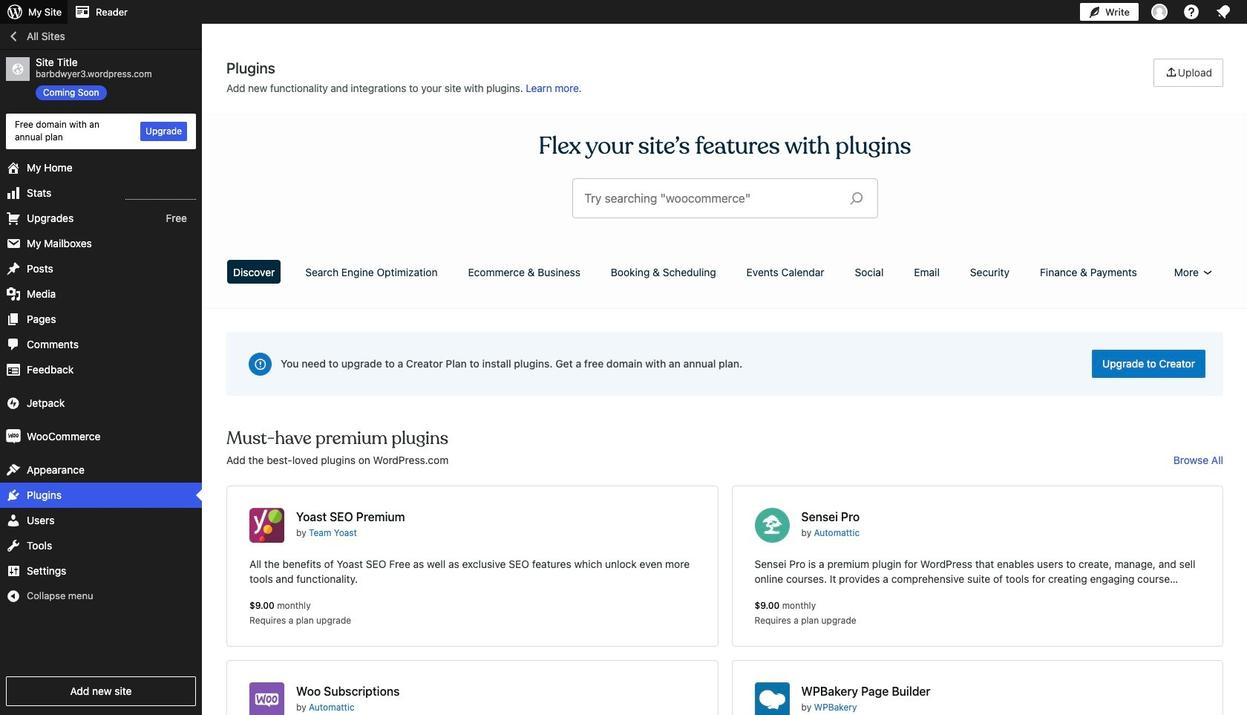 Task type: locate. For each thing, give the bounding box(es) containing it.
2 img image from the top
[[6, 429, 21, 444]]

None search field
[[573, 179, 878, 218]]

img image
[[6, 396, 21, 410], [6, 429, 21, 444]]

plugin icon image
[[250, 508, 285, 543], [755, 508, 790, 543], [250, 683, 285, 715], [755, 683, 790, 715]]

my profile image
[[1152, 4, 1169, 20]]

main content
[[221, 59, 1229, 715]]

0 vertical spatial img image
[[6, 396, 21, 410]]

1 vertical spatial img image
[[6, 429, 21, 444]]



Task type: vqa. For each thing, say whether or not it's contained in the screenshot.
Help ICON
yes



Task type: describe. For each thing, give the bounding box(es) containing it.
manage your notifications image
[[1215, 3, 1233, 21]]

Search search field
[[585, 179, 838, 218]]

help image
[[1183, 3, 1201, 21]]

open search image
[[838, 188, 875, 209]]

1 img image from the top
[[6, 396, 21, 410]]

highest hourly views 0 image
[[126, 190, 196, 200]]



